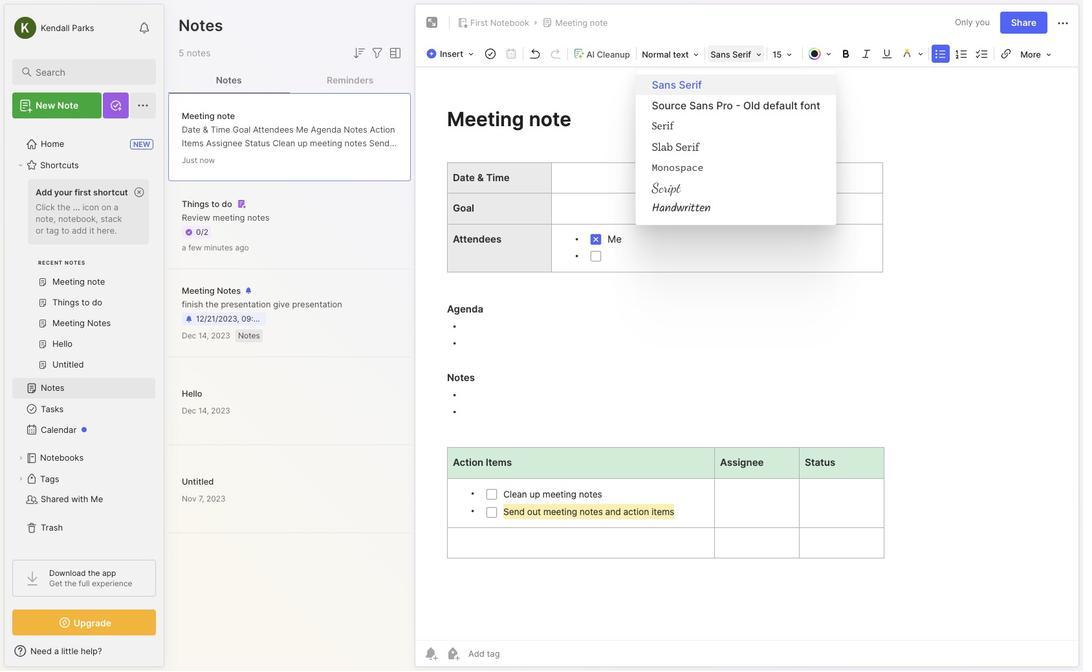 Task type: locate. For each thing, give the bounding box(es) containing it.
a right on
[[114, 202, 118, 212]]

need a little help?
[[30, 646, 102, 656]]

0 vertical spatial sans
[[711, 49, 730, 60]]

Font family field
[[707, 45, 766, 63]]

sans serif up source
[[652, 78, 702, 91]]

source sans pro - old default font
[[652, 99, 820, 112]]

shortcut
[[93, 187, 128, 197]]

add
[[72, 225, 87, 235]]

note,
[[36, 213, 56, 224]]

notes inside button
[[216, 74, 242, 85]]

1 horizontal spatial note
[[590, 17, 608, 28]]

notes up 'ago'
[[247, 212, 270, 223]]

untitled
[[182, 476, 214, 486]]

notes left action
[[344, 124, 367, 134]]

meeting down assignee
[[197, 151, 229, 161]]

1 14, from the top
[[198, 331, 209, 340]]

meeting down "do"
[[213, 212, 245, 223]]

tab list
[[168, 67, 411, 93]]

download
[[49, 568, 86, 578]]

More actions field
[[1055, 14, 1071, 31]]

shared with me link
[[12, 489, 155, 510]]

notebook
[[490, 17, 529, 28]]

task image
[[482, 45, 500, 63]]

me inside date & time goal attendees me agenda notes action items assignee status clean up meeting notes send out meeting notes and action items
[[296, 124, 308, 134]]

serif up sans serif link
[[733, 49, 751, 60]]

presentation up 09:00
[[221, 299, 271, 309]]

slab
[[652, 140, 673, 154]]

View options field
[[385, 45, 403, 61]]

dec 14, 2023 down 12/21/2023, at the top left of the page
[[182, 331, 230, 340]]

sans up sans serif link
[[711, 49, 730, 60]]

2 14, from the top
[[198, 405, 209, 415]]

0 vertical spatial note
[[590, 17, 608, 28]]

group containing add your first shortcut
[[12, 175, 155, 383]]

Highlight field
[[898, 45, 927, 63]]

numbered list image
[[953, 45, 971, 63]]

tree
[[5, 126, 164, 548]]

the up the full
[[88, 568, 100, 578]]

shared with me
[[41, 494, 103, 504]]

ai cleanup
[[587, 49, 630, 59]]

sans serif up sans serif link
[[711, 49, 751, 60]]

meeting up finish
[[182, 285, 215, 296]]

notebooks link
[[12, 448, 155, 469]]

date & time goal attendees me agenda notes action items assignee status clean up meeting notes send out meeting notes and action items
[[182, 124, 395, 161]]

&
[[203, 124, 208, 134]]

2 presentation from the left
[[292, 299, 342, 309]]

sans left "pro"
[[689, 99, 714, 112]]

goal
[[233, 124, 251, 134]]

handwritten link
[[636, 199, 836, 219]]

action
[[274, 151, 298, 161]]

review meeting notes
[[182, 212, 270, 223]]

note up 'time'
[[217, 110, 235, 121]]

serif up source
[[679, 78, 702, 91]]

the left ...
[[57, 202, 70, 212]]

1 vertical spatial me
[[91, 494, 103, 504]]

the for download
[[88, 568, 100, 578]]

and
[[256, 151, 271, 161]]

dec down finish
[[182, 331, 196, 340]]

sans inside the font family field
[[711, 49, 730, 60]]

a inside what's new field
[[54, 646, 59, 656]]

1 vertical spatial to
[[61, 225, 69, 235]]

Account field
[[12, 15, 94, 41]]

serif up the slab
[[652, 120, 674, 133]]

Sort options field
[[351, 45, 367, 61]]

1 vertical spatial sans serif
[[652, 78, 702, 91]]

to right tag
[[61, 225, 69, 235]]

1 vertical spatial dec
[[182, 405, 196, 415]]

first notebook
[[470, 17, 529, 28]]

0 horizontal spatial a
[[54, 646, 59, 656]]

notes up 12/21/2023, 09:00 am
[[217, 285, 241, 296]]

dec down hello
[[182, 405, 196, 415]]

the down download
[[64, 579, 77, 588]]

ai
[[587, 49, 595, 59]]

do
[[222, 199, 232, 209]]

meeting note up ai
[[555, 17, 608, 28]]

1 horizontal spatial presentation
[[292, 299, 342, 309]]

little
[[61, 646, 78, 656]]

Add tag field
[[467, 648, 565, 659]]

2 vertical spatial sans
[[689, 99, 714, 112]]

group
[[12, 175, 155, 383]]

source sans pro - old default font link
[[636, 95, 836, 116]]

calendar button
[[12, 419, 155, 440]]

out
[[182, 151, 195, 161]]

ago
[[235, 243, 249, 252]]

meeting note up & at left
[[182, 110, 235, 121]]

the for click
[[57, 202, 70, 212]]

meeting for finish the presentation give presentation
[[182, 285, 215, 296]]

me
[[296, 124, 308, 134], [91, 494, 103, 504]]

2 vertical spatial meeting
[[182, 285, 215, 296]]

first
[[470, 17, 488, 28]]

meeting for date & time goal attendees me agenda notes action items assignee status clean up meeting notes send out meeting notes and action items
[[182, 110, 215, 121]]

tree containing home
[[5, 126, 164, 548]]

add filters image
[[370, 45, 385, 61]]

notes up 'time'
[[216, 74, 242, 85]]

09:00
[[242, 314, 263, 324]]

meeting
[[555, 17, 588, 28], [182, 110, 215, 121], [182, 285, 215, 296]]

share
[[1011, 17, 1037, 28]]

note up the ai cleanup button
[[590, 17, 608, 28]]

add a reminder image
[[423, 646, 439, 661]]

12/21/2023, 09:00 am
[[196, 314, 277, 324]]

0 vertical spatial to
[[211, 199, 220, 209]]

pro
[[716, 99, 733, 112]]

0 horizontal spatial to
[[61, 225, 69, 235]]

more
[[1021, 49, 1041, 60]]

14, down hello
[[198, 405, 209, 415]]

kendall
[[41, 22, 70, 33]]

finish
[[182, 299, 203, 309]]

serif inside the font family field
[[733, 49, 751, 60]]

main element
[[0, 0, 168, 671]]

0 horizontal spatial meeting note
[[182, 110, 235, 121]]

1 vertical spatial a
[[182, 243, 186, 252]]

0 vertical spatial me
[[296, 124, 308, 134]]

None search field
[[36, 64, 144, 80]]

2 vertical spatial 2023
[[206, 493, 226, 503]]

bold image
[[837, 45, 855, 63]]

1 horizontal spatial to
[[211, 199, 220, 209]]

am
[[265, 314, 277, 324]]

0 vertical spatial 14,
[[198, 331, 209, 340]]

a left the few
[[182, 243, 186, 252]]

serif inside slab serif link
[[676, 140, 699, 154]]

few
[[188, 243, 202, 252]]

me right with
[[91, 494, 103, 504]]

to
[[211, 199, 220, 209], [61, 225, 69, 235]]

expand note image
[[425, 15, 440, 30]]

0 horizontal spatial presentation
[[221, 299, 271, 309]]

click the ...
[[36, 202, 80, 212]]

1 vertical spatial 2023
[[211, 405, 230, 415]]

to left "do"
[[211, 199, 220, 209]]

serif inside sans serif link
[[679, 78, 702, 91]]

add tag image
[[445, 646, 461, 661]]

0 vertical spatial meeting
[[555, 17, 588, 28]]

help?
[[81, 646, 102, 656]]

the
[[57, 202, 70, 212], [206, 299, 219, 309], [88, 568, 100, 578], [64, 579, 77, 588]]

monospace script handwritten
[[652, 161, 711, 218]]

checklist image
[[973, 45, 991, 63]]

serif up monospace
[[676, 140, 699, 154]]

it
[[89, 225, 94, 235]]

meeting down agenda
[[310, 138, 342, 148]]

tree inside main element
[[5, 126, 164, 548]]

meeting up date
[[182, 110, 215, 121]]

1 vertical spatial dec 14, 2023
[[182, 405, 230, 415]]

meeting note
[[555, 17, 608, 28], [182, 110, 235, 121]]

5
[[179, 47, 184, 58]]

note
[[590, 17, 608, 28], [217, 110, 235, 121]]

me up the up
[[296, 124, 308, 134]]

0 vertical spatial meeting note
[[555, 17, 608, 28]]

14,
[[198, 331, 209, 340], [198, 405, 209, 415]]

1 horizontal spatial a
[[114, 202, 118, 212]]

2023
[[211, 331, 230, 340], [211, 405, 230, 415], [206, 493, 226, 503]]

serif inside serif link
[[652, 120, 674, 133]]

cleanup
[[597, 49, 630, 59]]

0 horizontal spatial me
[[91, 494, 103, 504]]

0 vertical spatial sans serif
[[711, 49, 751, 60]]

notes up 5 notes
[[179, 16, 223, 35]]

stack
[[101, 213, 122, 224]]

1 horizontal spatial me
[[296, 124, 308, 134]]

1 vertical spatial meeting
[[197, 151, 229, 161]]

meeting note button
[[540, 14, 611, 32]]

Font color field
[[804, 45, 836, 63]]

1 vertical spatial 14,
[[198, 405, 209, 415]]

add your first shortcut
[[36, 187, 128, 197]]

0 horizontal spatial note
[[217, 110, 235, 121]]

0 horizontal spatial sans serif
[[652, 78, 702, 91]]

0 vertical spatial dec 14, 2023
[[182, 331, 230, 340]]

undo image
[[526, 45, 544, 63]]

download the app get the full experience
[[49, 568, 132, 588]]

presentation right give
[[292, 299, 342, 309]]

2 dec from the top
[[182, 405, 196, 415]]

dec 14, 2023
[[182, 331, 230, 340], [182, 405, 230, 415]]

a left little
[[54, 646, 59, 656]]

1 vertical spatial meeting
[[182, 110, 215, 121]]

notes right recent at top
[[65, 259, 86, 266]]

dec
[[182, 331, 196, 340], [182, 405, 196, 415]]

meeting up ai
[[555, 17, 588, 28]]

2 vertical spatial a
[[54, 646, 59, 656]]

1 vertical spatial sans
[[652, 78, 676, 91]]

2 horizontal spatial a
[[182, 243, 186, 252]]

dec 14, 2023 down hello
[[182, 405, 230, 415]]

1 horizontal spatial sans serif
[[711, 49, 751, 60]]

serif
[[733, 49, 751, 60], [679, 78, 702, 91], [652, 120, 674, 133], [676, 140, 699, 154]]

1 horizontal spatial meeting note
[[555, 17, 608, 28]]

notes up tasks
[[41, 383, 64, 393]]

2023 for untitled
[[206, 493, 226, 503]]

sans serif inside the font family field
[[711, 49, 751, 60]]

tags
[[40, 474, 59, 484]]

sans up source
[[652, 78, 676, 91]]

now
[[200, 155, 215, 165]]

the down meeting notes
[[206, 299, 219, 309]]

0 vertical spatial a
[[114, 202, 118, 212]]

0 vertical spatial dec
[[182, 331, 196, 340]]

the inside group
[[57, 202, 70, 212]]

sans serif
[[711, 49, 751, 60], [652, 78, 702, 91]]

review
[[182, 212, 210, 223]]

calendar
[[41, 425, 77, 435]]

only
[[955, 17, 973, 27]]

14, down 12/21/2023, at the top left of the page
[[198, 331, 209, 340]]

group inside tree
[[12, 175, 155, 383]]

ai cleanup button
[[570, 44, 635, 63]]



Task type: vqa. For each thing, say whether or not it's contained in the screenshot.
insert
yes



Task type: describe. For each thing, give the bounding box(es) containing it.
1 presentation from the left
[[221, 299, 271, 309]]

new note
[[36, 100, 78, 111]]

italic image
[[858, 45, 876, 63]]

clean
[[273, 138, 295, 148]]

more actions image
[[1055, 15, 1071, 31]]

...
[[73, 202, 80, 212]]

things
[[182, 199, 209, 209]]

me inside tree
[[91, 494, 103, 504]]

kendall parks
[[41, 22, 94, 33]]

share button
[[1000, 12, 1048, 34]]

insert
[[440, 49, 463, 59]]

notes left send
[[345, 138, 367, 148]]

recent notes
[[38, 259, 86, 266]]

slab serif link
[[636, 137, 836, 157]]

2 vertical spatial meeting
[[213, 212, 245, 223]]

items
[[300, 151, 322, 161]]

monospace
[[652, 161, 703, 173]]

notes inside date & time goal attendees me agenda notes action items assignee status clean up meeting notes send out meeting notes and action items
[[344, 124, 367, 134]]

notes button
[[168, 67, 290, 93]]

get
[[49, 579, 62, 588]]

hello
[[182, 388, 202, 398]]

or
[[36, 225, 44, 235]]

5 notes
[[179, 47, 211, 58]]

icon
[[82, 202, 99, 212]]

notes down status
[[232, 151, 254, 161]]

sans inside menu item
[[652, 78, 676, 91]]

notes link
[[12, 378, 155, 399]]

monospace link
[[636, 157, 836, 178]]

new
[[36, 100, 55, 111]]

reminders
[[327, 74, 374, 85]]

source
[[652, 99, 687, 112]]

click to collapse image
[[163, 647, 173, 663]]

agenda
[[311, 124, 341, 134]]

default
[[763, 99, 798, 112]]

old
[[743, 99, 760, 112]]

trash
[[41, 522, 63, 533]]

Note Editor text field
[[415, 67, 1079, 640]]

underline image
[[878, 45, 896, 63]]

app
[[102, 568, 116, 578]]

to inside icon on a note, notebook, stack or tag to add it here.
[[61, 225, 69, 235]]

1 dec from the top
[[182, 331, 196, 340]]

reminders button
[[290, 67, 411, 93]]

sans serif menu item
[[636, 74, 836, 95]]

dropdown list menu
[[636, 74, 836, 219]]

More field
[[1017, 45, 1055, 63]]

notes right 5 at the left top
[[187, 47, 211, 58]]

a inside icon on a note, notebook, stack or tag to add it here.
[[114, 202, 118, 212]]

give
[[273, 299, 290, 309]]

tag
[[46, 225, 59, 235]]

tags button
[[12, 469, 155, 489]]

shortcuts button
[[12, 155, 155, 175]]

just
[[182, 155, 197, 165]]

upgrade
[[74, 617, 111, 628]]

status
[[245, 138, 270, 148]]

recent
[[38, 259, 63, 266]]

expand notebooks image
[[17, 454, 25, 462]]

note window element
[[415, 4, 1079, 670]]

full
[[79, 579, 90, 588]]

only you
[[955, 17, 990, 27]]

0 vertical spatial meeting
[[310, 138, 342, 148]]

upgrade button
[[12, 610, 156, 635]]

Search text field
[[36, 66, 144, 78]]

Insert field
[[423, 45, 480, 63]]

first
[[75, 187, 91, 197]]

1 dec 14, 2023 from the top
[[182, 331, 230, 340]]

send
[[369, 138, 390, 148]]

15
[[773, 49, 782, 60]]

Add filters field
[[370, 45, 385, 61]]

expand tags image
[[17, 475, 25, 483]]

bulleted list image
[[932, 45, 950, 63]]

things to do
[[182, 199, 232, 209]]

home
[[41, 139, 64, 149]]

notebook,
[[58, 213, 98, 224]]

shortcuts
[[40, 160, 79, 170]]

new
[[133, 140, 150, 149]]

meeting note inside button
[[555, 17, 608, 28]]

trash link
[[12, 518, 155, 538]]

slab serif
[[652, 140, 699, 154]]

12/21/2023,
[[196, 314, 239, 324]]

finish the presentation give presentation
[[182, 299, 342, 309]]

normal
[[642, 49, 671, 60]]

time
[[211, 124, 230, 134]]

meeting inside button
[[555, 17, 588, 28]]

notes down 09:00
[[238, 331, 260, 340]]

sans serif inside menu item
[[652, 78, 702, 91]]

action
[[370, 124, 395, 134]]

normal text
[[642, 49, 689, 60]]

with
[[71, 494, 88, 504]]

WHAT'S NEW field
[[5, 641, 164, 661]]

on
[[101, 202, 111, 212]]

insert link image
[[997, 45, 1015, 63]]

just now
[[182, 155, 215, 165]]

1 vertical spatial meeting note
[[182, 110, 235, 121]]

0 vertical spatial 2023
[[211, 331, 230, 340]]

parks
[[72, 22, 94, 33]]

tasks
[[41, 404, 64, 414]]

shared
[[41, 494, 69, 504]]

tab list containing notes
[[168, 67, 411, 93]]

nov 7, 2023
[[182, 493, 226, 503]]

text
[[673, 49, 689, 60]]

you
[[975, 17, 990, 27]]

here.
[[97, 225, 117, 235]]

a few minutes ago
[[182, 243, 249, 252]]

1 vertical spatial note
[[217, 110, 235, 121]]

experience
[[92, 579, 132, 588]]

first notebook button
[[455, 14, 532, 32]]

nov
[[182, 493, 196, 503]]

2 dec 14, 2023 from the top
[[182, 405, 230, 415]]

Font size field
[[769, 45, 801, 63]]

notebooks
[[40, 452, 84, 463]]

none search field inside main element
[[36, 64, 144, 80]]

add
[[36, 187, 52, 197]]

2023 for hello
[[211, 405, 230, 415]]

the for finish
[[206, 299, 219, 309]]

sans serif link
[[636, 74, 836, 95]]

note inside button
[[590, 17, 608, 28]]

7,
[[199, 493, 204, 503]]

click
[[36, 202, 55, 212]]

0/2
[[196, 227, 208, 237]]

Heading level field
[[638, 45, 703, 63]]



